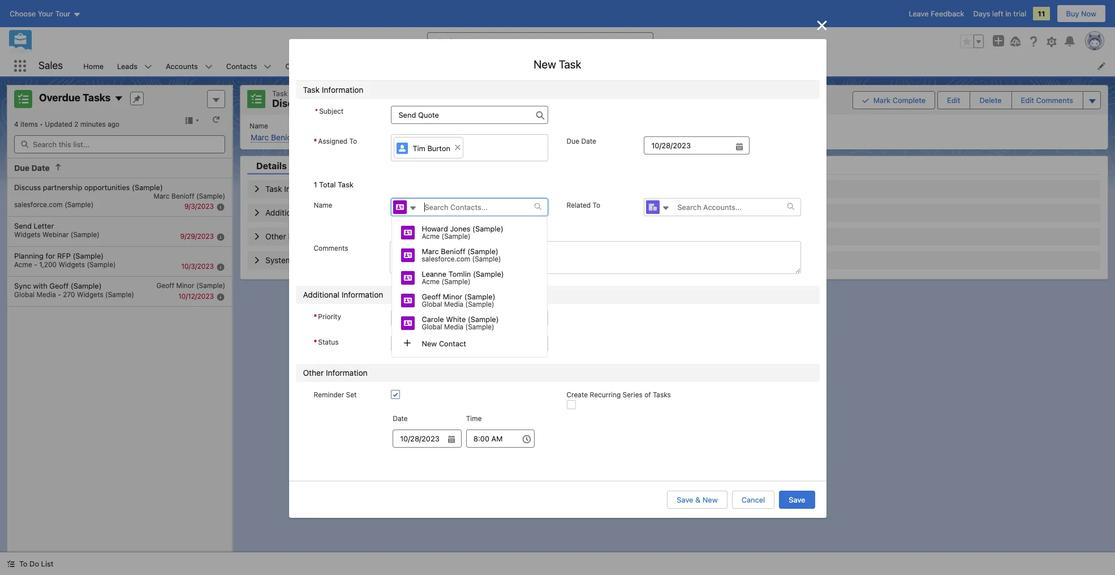 Task type: vqa. For each thing, say whether or not it's contained in the screenshot.


Task type: describe. For each thing, give the bounding box(es) containing it.
carole
[[422, 315, 444, 324]]

Date text field
[[393, 429, 462, 448]]

save & new
[[677, 495, 718, 504]]

tim burton
[[413, 144, 451, 153]]

2 vertical spatial widgets
[[77, 290, 103, 299]]

date inside group
[[393, 414, 408, 423]]

1 horizontal spatial due
[[567, 137, 580, 146]]

marc inside name marc benioff (sample)
[[251, 132, 269, 142]]

to for assigned to
[[350, 137, 357, 146]]

details
[[256, 160, 287, 171]]

leads link
[[110, 55, 144, 76]]

* left subject
[[315, 107, 318, 116]]

Time text field
[[466, 429, 535, 448]]

accounts link
[[159, 55, 205, 76]]

* for priority
[[314, 313, 317, 321]]

normal button
[[391, 310, 549, 327]]

global inside select an item from this list to open it. list box
[[14, 290, 35, 299]]

new for new contact
[[422, 339, 437, 348]]

assigned to
[[318, 137, 357, 146]]

search...
[[449, 37, 479, 46]]

jones
[[450, 224, 471, 233]]

priority
[[318, 313, 341, 321]]

related for related to
[[567, 201, 591, 209]]

reminder
[[314, 391, 344, 399]]

task discuss partnership opportunities (sample)
[[272, 89, 485, 109]]

benioff inside name marc benioff (sample)
[[271, 132, 297, 142]]

tim burton link
[[394, 137, 464, 158]]

task right total
[[338, 180, 354, 189]]

4 items • updated 2 minutes ago
[[14, 120, 120, 129]]

10/3/2023
[[181, 262, 214, 270]]

due date inside overdue tasks|tasks|list view element
[[14, 163, 50, 173]]

task down search... button
[[559, 58, 582, 71]]

1
[[314, 180, 317, 189]]

edit button
[[939, 92, 970, 109]]

salesforce.com inside select an item from this list to open it. list box
[[14, 200, 63, 209]]

acme - 1,200 widgets (sample)
[[14, 260, 116, 269]]

discuss partnership opportunities (sample) marc benioff (sample)
[[14, 183, 225, 200]]

geoff minor (sample) global media (sample)
[[422, 292, 496, 309]]

text default image
[[7, 560, 15, 568]]

overdue tasks|tasks|list view element
[[7, 85, 233, 553]]

delete
[[980, 96, 1002, 105]]

media for carole
[[444, 323, 464, 331]]

subject
[[319, 107, 344, 116]]

minor for geoff minor (sample) global media (sample)
[[443, 292, 463, 301]]

planning
[[14, 251, 44, 260]]

cancel button
[[732, 491, 775, 509]]

cancel
[[742, 495, 766, 504]]

Create Recurring Series of Tasks checkbox
[[567, 400, 576, 409]]

open
[[400, 340, 418, 349]]

0 vertical spatial widgets
[[14, 230, 41, 239]]

1 vertical spatial tasks
[[653, 391, 671, 399]]

leads
[[117, 61, 138, 70]]

to do list button
[[0, 553, 60, 575]]

information for other information
[[326, 368, 368, 378]]

10/12/2023
[[178, 292, 214, 300]]

save for save
[[789, 495, 806, 504]]

partnership inside task discuss partnership opportunities (sample)
[[313, 97, 370, 109]]

leanne
[[422, 270, 447, 279]]

opportunities inside discuss partnership opportunities (sample) marc benioff (sample)
[[84, 183, 130, 192]]

contacts link
[[219, 55, 264, 76]]

benioff inside the marc benioff (sample) salesforce.com (sample)
[[441, 247, 466, 256]]

name marc benioff (sample)
[[250, 121, 333, 142]]

date inside overdue tasks|tasks|list view element
[[32, 163, 50, 173]]

to for related to
[[593, 201, 601, 209]]

contact image for carole
[[402, 316, 415, 330]]

in
[[1006, 9, 1012, 18]]

global for geoff minor (sample)
[[422, 300, 442, 309]]

inverse image
[[816, 19, 829, 32]]

reminder set
[[314, 391, 357, 399]]

minutes
[[80, 120, 106, 129]]

•
[[40, 120, 43, 129]]

Related To text field
[[671, 198, 788, 215]]

series
[[623, 391, 643, 399]]

sync with geoff (sample)
[[14, 281, 102, 290]]

2 horizontal spatial date
[[582, 137, 597, 146]]

create
[[567, 391, 588, 399]]

trial
[[1014, 9, 1027, 18]]

Comments text field
[[390, 241, 802, 274]]

mark
[[874, 96, 891, 105]]

list containing marc benioff (sample)
[[241, 115, 1108, 149]]

tim
[[413, 144, 426, 153]]

contact image for geoff
[[402, 294, 415, 307]]

sync
[[14, 281, 31, 290]]

reports list item
[[530, 55, 585, 76]]

overdue tasks
[[39, 92, 111, 104]]

* for assigned to
[[314, 137, 317, 146]]

buy now button
[[1057, 5, 1107, 23]]

salesforce.com inside related to salesforce.com (sample)
[[387, 132, 442, 142]]

select list display image
[[180, 110, 205, 129]]

geoff for geoff minor (sample)
[[157, 281, 174, 290]]

total
[[319, 180, 336, 189]]

webinar
[[42, 230, 69, 239]]

burton
[[428, 144, 451, 153]]

opportunities
[[286, 61, 332, 70]]

acme for howard jones (sample)
[[422, 232, 440, 241]]

accounts image
[[647, 200, 660, 214]]

howard
[[422, 224, 448, 233]]

geoff for geoff minor (sample) global media (sample)
[[422, 292, 441, 301]]

salesforce.com inside the marc benioff (sample) salesforce.com (sample)
[[422, 255, 471, 263]]

edit for edit comments
[[1022, 96, 1035, 105]]

leave
[[909, 9, 929, 18]]

carole white (sample) global media (sample)
[[422, 315, 499, 331]]

comments inside button
[[1037, 96, 1074, 105]]

white
[[446, 315, 466, 324]]

acme inside select an item from this list to open it. list box
[[14, 260, 32, 269]]

edit for edit
[[948, 96, 961, 105]]

task down opportunities
[[303, 85, 320, 95]]

days
[[974, 9, 991, 18]]

task inside task discuss partnership opportunities (sample)
[[272, 89, 288, 98]]

media inside select an item from this list to open it. list box
[[37, 290, 56, 299]]

select an item from this list to open it. list box
[[7, 178, 232, 307]]

of
[[645, 391, 651, 399]]

do
[[29, 559, 39, 568]]

updated
[[45, 120, 72, 129]]

new contact
[[422, 339, 466, 348]]

leads list item
[[110, 55, 159, 76]]

contact image for leanne
[[402, 271, 415, 285]]

additional
[[303, 290, 340, 300]]

0 vertical spatial -
[[34, 260, 37, 269]]

list containing home
[[77, 55, 1116, 76]]

1 vertical spatial due
[[14, 163, 30, 173]]

(sample) inside related to salesforce.com (sample)
[[445, 132, 478, 142]]

open button
[[391, 335, 549, 352]]

contacts
[[226, 61, 257, 70]]

status
[[318, 338, 339, 347]]

* subject
[[315, 107, 344, 116]]

marc inside discuss partnership opportunities (sample) marc benioff (sample)
[[154, 192, 170, 200]]

name for name
[[314, 201, 333, 209]]

howard jones (sample) acme (sample)
[[422, 224, 504, 241]]



Task type: locate. For each thing, give the bounding box(es) containing it.
* for status
[[314, 338, 317, 347]]

information up subject
[[322, 85, 364, 95]]

contact image
[[402, 248, 415, 262], [402, 271, 415, 285], [402, 316, 415, 330]]

information
[[322, 85, 364, 95], [342, 290, 383, 300], [326, 368, 368, 378]]

days left in trial
[[974, 9, 1027, 18]]

1 vertical spatial minor
[[443, 292, 463, 301]]

1 horizontal spatial -
[[58, 290, 61, 299]]

planning for rfp (sample)
[[14, 251, 104, 260]]

related for related to salesforce.com (sample)
[[386, 121, 410, 130]]

- left 270
[[58, 290, 61, 299]]

accounts list item
[[159, 55, 219, 76]]

global up new contact
[[422, 323, 442, 331]]

* left "status"
[[314, 338, 317, 347]]

1 contact image from the top
[[402, 248, 415, 262]]

2 vertical spatial global
[[422, 323, 442, 331]]

2 save from the left
[[789, 495, 806, 504]]

media for geoff
[[444, 300, 464, 309]]

to inside related to salesforce.com (sample)
[[412, 121, 420, 130]]

1 horizontal spatial save
[[789, 495, 806, 504]]

(sample)
[[440, 97, 485, 109], [300, 132, 333, 142], [445, 132, 478, 142], [132, 183, 163, 192], [196, 192, 225, 200], [65, 200, 94, 209], [473, 224, 504, 233], [71, 230, 100, 239], [442, 232, 471, 241], [468, 247, 499, 256], [73, 251, 104, 260], [472, 255, 501, 263], [87, 260, 116, 269], [473, 270, 504, 279], [442, 277, 471, 286], [71, 281, 102, 290], [196, 281, 225, 290], [105, 290, 134, 299], [465, 292, 496, 301], [466, 300, 495, 309], [468, 315, 499, 324], [466, 323, 495, 331]]

edit inside button
[[1022, 96, 1035, 105]]

new inside new contact option
[[422, 339, 437, 348]]

media inside carole white (sample) global media (sample)
[[444, 323, 464, 331]]

search... button
[[427, 32, 654, 50]]

benioff up details
[[271, 132, 297, 142]]

to up comments text field
[[593, 201, 601, 209]]

tomlin
[[449, 270, 471, 279]]

0 vertical spatial benioff
[[271, 132, 297, 142]]

new for new task
[[534, 58, 556, 71]]

1 horizontal spatial partnership
[[313, 97, 370, 109]]

2 vertical spatial media
[[444, 323, 464, 331]]

new inside save & new button
[[703, 495, 718, 504]]

edit comments
[[1022, 96, 1074, 105]]

leave feedback
[[909, 9, 965, 18]]

acme for leanne tomlin (sample)
[[422, 277, 440, 286]]

benioff up the 9/3/2023 on the left of page
[[172, 192, 194, 200]]

1 vertical spatial comments
[[314, 244, 348, 253]]

edit inside button
[[948, 96, 961, 105]]

minor for geoff minor (sample)
[[176, 281, 194, 290]]

marc inside the marc benioff (sample) salesforce.com (sample)
[[422, 247, 439, 256]]

1 horizontal spatial marc
[[251, 132, 269, 142]]

0 horizontal spatial comments
[[314, 244, 348, 253]]

-
[[34, 260, 37, 269], [58, 290, 61, 299]]

information for task information
[[322, 85, 364, 95]]

marc benioff (sample) salesforce.com (sample)
[[422, 247, 501, 263]]

contact image for marc
[[402, 248, 415, 262]]

1 vertical spatial list
[[241, 115, 1108, 149]]

partnership down "task information"
[[313, 97, 370, 109]]

2 horizontal spatial new
[[703, 495, 718, 504]]

1 vertical spatial contact image
[[402, 294, 415, 307]]

1 horizontal spatial minor
[[443, 292, 463, 301]]

to inside button
[[19, 559, 27, 568]]

contact image left leanne
[[402, 271, 415, 285]]

1 horizontal spatial due date
[[567, 137, 597, 146]]

1 edit from the left
[[948, 96, 961, 105]]

0 horizontal spatial opportunities
[[84, 183, 130, 192]]

media
[[37, 290, 56, 299], [444, 300, 464, 309], [444, 323, 464, 331]]

minor
[[176, 281, 194, 290], [443, 292, 463, 301]]

0 vertical spatial acme
[[422, 232, 440, 241]]

rfp
[[57, 251, 71, 260]]

name down total
[[314, 201, 333, 209]]

0 vertical spatial marc
[[251, 132, 269, 142]]

left
[[993, 9, 1004, 18]]

due date
[[567, 137, 597, 146], [14, 163, 50, 173]]

additional information
[[303, 290, 383, 300]]

contact image for howard
[[402, 226, 415, 239]]

1 vertical spatial date
[[32, 163, 50, 173]]

benioff inside discuss partnership opportunities (sample) marc benioff (sample)
[[172, 192, 194, 200]]

media inside geoff minor (sample) global media (sample)
[[444, 300, 464, 309]]

0 horizontal spatial -
[[34, 260, 37, 269]]

0 horizontal spatial new
[[422, 339, 437, 348]]

save left the &
[[677, 495, 694, 504]]

global for carole white (sample)
[[422, 323, 442, 331]]

4
[[14, 120, 19, 129]]

complete
[[893, 96, 926, 105]]

2 vertical spatial acme
[[422, 277, 440, 286]]

accounts
[[166, 61, 198, 70]]

0 horizontal spatial save
[[677, 495, 694, 504]]

new right the &
[[703, 495, 718, 504]]

1 horizontal spatial comments
[[1037, 96, 1074, 105]]

0 vertical spatial salesforce.com
[[387, 132, 442, 142]]

date group
[[393, 408, 462, 448]]

overdue
[[39, 92, 80, 104]]

sales
[[38, 60, 63, 71]]

2 horizontal spatial benioff
[[441, 247, 466, 256]]

normal
[[400, 314, 425, 323]]

list
[[77, 55, 1116, 76], [241, 115, 1108, 149]]

task information
[[303, 85, 364, 95]]

home link
[[77, 55, 110, 76]]

name for name marc benioff (sample)
[[250, 121, 268, 130]]

1,200
[[39, 260, 57, 269]]

0 horizontal spatial date
[[32, 163, 50, 173]]

None text field
[[391, 106, 549, 124], [645, 137, 750, 155], [391, 106, 549, 124], [645, 137, 750, 155]]

2 vertical spatial date
[[393, 414, 408, 423]]

save button
[[780, 491, 816, 509]]

save inside button
[[677, 495, 694, 504]]

global inside carole white (sample) global media (sample)
[[422, 323, 442, 331]]

contact image down contacts image
[[402, 248, 415, 262]]

minor inside select an item from this list to open it. list box
[[176, 281, 194, 290]]

0 vertical spatial opportunities
[[372, 97, 438, 109]]

widgets up planning
[[14, 230, 41, 239]]

leanne tomlin (sample) acme (sample)
[[422, 270, 504, 286]]

save & new button
[[668, 491, 728, 509]]

1 horizontal spatial opportunities
[[372, 97, 438, 109]]

information right additional
[[342, 290, 383, 300]]

widgets
[[14, 230, 41, 239], [59, 260, 85, 269], [77, 290, 103, 299]]

time
[[466, 414, 482, 423]]

1 vertical spatial salesforce.com
[[14, 200, 63, 209]]

0 vertical spatial contact image
[[402, 248, 415, 262]]

widgets right 270
[[77, 290, 103, 299]]

widgets webinar (sample)
[[14, 230, 100, 239]]

partnership inside discuss partnership opportunities (sample) marc benioff (sample)
[[43, 183, 82, 192]]

0 vertical spatial global
[[14, 290, 35, 299]]

new down search... button
[[534, 58, 556, 71]]

name inside name marc benioff (sample)
[[250, 121, 268, 130]]

1 total task
[[314, 180, 354, 189]]

0 vertical spatial contact image
[[402, 226, 415, 239]]

0 vertical spatial name
[[250, 121, 268, 130]]

new right open
[[422, 339, 437, 348]]

opportunities link
[[279, 55, 339, 76]]

information up set
[[326, 368, 368, 378]]

to up salesforce.com (sample) link
[[412, 121, 420, 130]]

1 vertical spatial marc
[[154, 192, 170, 200]]

1 horizontal spatial edit
[[1022, 96, 1035, 105]]

edit
[[948, 96, 961, 105], [1022, 96, 1035, 105]]

&
[[696, 495, 701, 504]]

1 horizontal spatial discuss
[[272, 97, 311, 109]]

leave feedback link
[[909, 9, 965, 18]]

1 horizontal spatial geoff
[[157, 281, 174, 290]]

tasks right of
[[653, 391, 671, 399]]

new
[[534, 58, 556, 71], [422, 339, 437, 348], [703, 495, 718, 504]]

0 vertical spatial comments
[[1037, 96, 1074, 105]]

related inside related to salesforce.com (sample)
[[386, 121, 410, 130]]

1 horizontal spatial name
[[314, 201, 333, 209]]

mark complete button
[[853, 91, 936, 109]]

home
[[83, 61, 104, 70]]

1 vertical spatial related
[[567, 201, 591, 209]]

(sample) inside name marc benioff (sample)
[[300, 132, 333, 142]]

list
[[41, 559, 53, 568]]

edit right delete
[[1022, 96, 1035, 105]]

partnership up salesforce.com (sample)
[[43, 183, 82, 192]]

1 vertical spatial name
[[314, 201, 333, 209]]

1 vertical spatial -
[[58, 290, 61, 299]]

to left do
[[19, 559, 27, 568]]

task up name marc benioff (sample)
[[272, 89, 288, 98]]

mark complete
[[874, 96, 926, 105]]

tasks up minutes
[[83, 92, 111, 104]]

contact
[[439, 339, 466, 348]]

0 vertical spatial minor
[[176, 281, 194, 290]]

0 horizontal spatial due date
[[14, 163, 50, 173]]

0 vertical spatial partnership
[[313, 97, 370, 109]]

media up white
[[444, 300, 464, 309]]

1 vertical spatial information
[[342, 290, 383, 300]]

contacts list item
[[219, 55, 279, 76]]

0 horizontal spatial name
[[250, 121, 268, 130]]

salesforce.com
[[387, 132, 442, 142], [14, 200, 63, 209], [422, 255, 471, 263]]

partnership
[[313, 97, 370, 109], [43, 183, 82, 192]]

widgets right for
[[59, 260, 85, 269]]

opportunities up related to salesforce.com (sample)
[[372, 97, 438, 109]]

0 vertical spatial tasks
[[83, 92, 111, 104]]

acme left tomlin
[[422, 277, 440, 286]]

opportunities down search overdue tasks list view. search field
[[84, 183, 130, 192]]

buy now
[[1067, 9, 1097, 18]]

reports
[[536, 61, 563, 70]]

0 vertical spatial due date
[[567, 137, 597, 146]]

0 vertical spatial date
[[582, 137, 597, 146]]

0 horizontal spatial discuss
[[14, 183, 41, 192]]

delete button
[[971, 92, 1011, 109]]

2 contact image from the top
[[402, 294, 415, 307]]

list box containing howard jones (sample)
[[392, 216, 548, 358]]

now
[[1082, 9, 1097, 18]]

0 horizontal spatial edit
[[948, 96, 961, 105]]

3 contact image from the top
[[402, 316, 415, 330]]

to
[[412, 121, 420, 130], [350, 137, 357, 146], [593, 201, 601, 209], [19, 559, 27, 568]]

2 horizontal spatial geoff
[[422, 292, 441, 301]]

2
[[74, 120, 78, 129]]

geoff
[[49, 281, 69, 290], [157, 281, 174, 290], [422, 292, 441, 301]]

related to
[[567, 201, 601, 209]]

0 horizontal spatial benioff
[[172, 192, 194, 200]]

2 contact image from the top
[[402, 271, 415, 285]]

9/3/2023
[[185, 202, 214, 210]]

1 vertical spatial global
[[422, 300, 442, 309]]

related up comments text field
[[567, 201, 591, 209]]

0 horizontal spatial geoff
[[49, 281, 69, 290]]

ago
[[108, 120, 120, 129]]

set
[[346, 391, 357, 399]]

Search Overdue Tasks list view. search field
[[14, 135, 225, 153]]

- left the 1,200
[[34, 260, 37, 269]]

salesforce.com up send letter
[[14, 200, 63, 209]]

1 vertical spatial acme
[[14, 260, 32, 269]]

contact image
[[402, 226, 415, 239], [402, 294, 415, 307]]

2 edit from the left
[[1022, 96, 1035, 105]]

1 contact image from the top
[[402, 226, 415, 239]]

0 horizontal spatial minor
[[176, 281, 194, 290]]

name
[[250, 121, 268, 130], [314, 201, 333, 209]]

* left 'assigned' at the top of the page
[[314, 137, 317, 146]]

assigned
[[318, 137, 348, 146]]

0 vertical spatial information
[[322, 85, 364, 95]]

2 vertical spatial new
[[703, 495, 718, 504]]

discuss up salesforce.com (sample)
[[14, 183, 41, 192]]

create recurring series of tasks
[[567, 391, 671, 399]]

acme inside leanne tomlin (sample) acme (sample)
[[422, 277, 440, 286]]

1 save from the left
[[677, 495, 694, 504]]

contact image up open
[[402, 316, 415, 330]]

salesforce.com up tim
[[387, 132, 442, 142]]

discuss up name marc benioff (sample)
[[272, 97, 311, 109]]

*
[[315, 107, 318, 116], [314, 137, 317, 146], [314, 313, 317, 321], [314, 338, 317, 347]]

contacts image
[[394, 200, 407, 214]]

media left 270
[[37, 290, 56, 299]]

1 horizontal spatial date
[[393, 414, 408, 423]]

global media - 270 widgets (sample)
[[14, 290, 134, 299]]

acme inside howard jones (sample) acme (sample)
[[422, 232, 440, 241]]

1 horizontal spatial tasks
[[653, 391, 671, 399]]

benioff down howard jones (sample) acme (sample)
[[441, 247, 466, 256]]

letter
[[34, 221, 54, 230]]

save for save & new
[[677, 495, 694, 504]]

discuss inside discuss partnership opportunities (sample) marc benioff (sample)
[[14, 183, 41, 192]]

0 horizontal spatial related
[[386, 121, 410, 130]]

minor up '10/12/2023'
[[176, 281, 194, 290]]

details link
[[247, 160, 296, 174]]

1 vertical spatial benioff
[[172, 192, 194, 200]]

1 vertical spatial discuss
[[14, 183, 41, 192]]

name up marc benioff (sample) link
[[250, 121, 268, 130]]

recurring
[[590, 391, 621, 399]]

list box
[[392, 216, 548, 358]]

comments
[[1037, 96, 1074, 105], [314, 244, 348, 253]]

minor down leanne tomlin (sample) acme (sample) at left top
[[443, 292, 463, 301]]

opportunities inside task discuss partnership opportunities (sample)
[[372, 97, 438, 109]]

2 vertical spatial marc
[[422, 247, 439, 256]]

1 vertical spatial group
[[853, 90, 1102, 110]]

send letter
[[14, 221, 54, 230]]

contact image up normal
[[402, 294, 415, 307]]

acme up sync
[[14, 260, 32, 269]]

group
[[961, 35, 985, 48], [853, 90, 1102, 110]]

tasks
[[83, 92, 111, 104], [653, 391, 671, 399]]

2 vertical spatial benioff
[[441, 247, 466, 256]]

2 horizontal spatial marc
[[422, 247, 439, 256]]

0 horizontal spatial marc
[[154, 192, 170, 200]]

0 vertical spatial new
[[534, 58, 556, 71]]

1 vertical spatial media
[[444, 300, 464, 309]]

0 vertical spatial discuss
[[272, 97, 311, 109]]

contact image down contacts image
[[402, 226, 415, 239]]

1 vertical spatial partnership
[[43, 183, 82, 192]]

global up carole
[[422, 300, 442, 309]]

(sample) inside task discuss partnership opportunities (sample)
[[440, 97, 485, 109]]

discuss inside task discuss partnership opportunities (sample)
[[272, 97, 311, 109]]

media up contact
[[444, 323, 464, 331]]

1 vertical spatial widgets
[[59, 260, 85, 269]]

save right the cancel button
[[789, 495, 806, 504]]

0 vertical spatial group
[[961, 35, 985, 48]]

feedback
[[931, 9, 965, 18]]

related down task discuss partnership opportunities (sample)
[[386, 121, 410, 130]]

2 vertical spatial contact image
[[402, 316, 415, 330]]

save inside button
[[789, 495, 806, 504]]

1 horizontal spatial new
[[534, 58, 556, 71]]

global inside geoff minor (sample) global media (sample)
[[422, 300, 442, 309]]

salesforce.com (sample) link
[[387, 132, 478, 142]]

edit comments button
[[1013, 92, 1083, 109]]

other
[[303, 368, 324, 378]]

edit left delete
[[948, 96, 961, 105]]

text default image
[[54, 163, 62, 171], [535, 203, 543, 211], [788, 203, 796, 211], [410, 204, 417, 212], [663, 204, 671, 212]]

for
[[46, 251, 55, 260]]

geoff inside geoff minor (sample) global media (sample)
[[422, 292, 441, 301]]

1 vertical spatial opportunities
[[84, 183, 130, 192]]

information for additional information
[[342, 290, 383, 300]]

0 vertical spatial due
[[567, 137, 580, 146]]

to for related to salesforce.com (sample)
[[412, 121, 420, 130]]

to do list
[[19, 559, 53, 568]]

overdue tasks status
[[14, 120, 45, 129]]

None search field
[[14, 135, 225, 153]]

0 vertical spatial list
[[77, 55, 1116, 76]]

global down planning
[[14, 290, 35, 299]]

minor inside geoff minor (sample) global media (sample)
[[443, 292, 463, 301]]

2 vertical spatial information
[[326, 368, 368, 378]]

salesforce.com up leanne
[[422, 255, 471, 263]]

new task
[[534, 58, 582, 71]]

0 vertical spatial related
[[386, 121, 410, 130]]

buy
[[1067, 9, 1080, 18]]

0 horizontal spatial due
[[14, 163, 30, 173]]

1 vertical spatial due date
[[14, 163, 50, 173]]

0 horizontal spatial tasks
[[83, 92, 111, 104]]

0 vertical spatial media
[[37, 290, 56, 299]]

Name text field
[[418, 198, 535, 215]]

related to salesforce.com (sample)
[[386, 121, 478, 142]]

new contact option
[[393, 334, 548, 352]]

1 vertical spatial contact image
[[402, 271, 415, 285]]

geoff minor (sample)
[[157, 281, 225, 290]]

to right 'assigned' at the top of the page
[[350, 137, 357, 146]]

0 horizontal spatial partnership
[[43, 183, 82, 192]]

* left priority
[[314, 313, 317, 321]]

group containing mark complete
[[853, 90, 1102, 110]]

1 vertical spatial new
[[422, 339, 437, 348]]

acme left "jones"
[[422, 232, 440, 241]]

1 horizontal spatial related
[[567, 201, 591, 209]]



